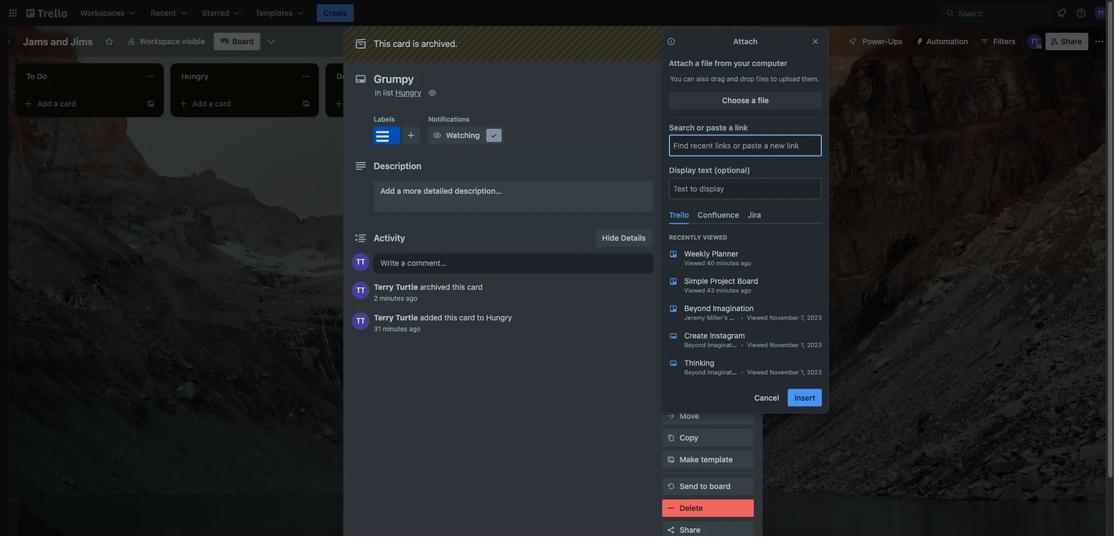 Task type: vqa. For each thing, say whether or not it's contained in the screenshot.
kendallparks02 (kendallparks02) icon
no



Task type: locate. For each thing, give the bounding box(es) containing it.
another
[[672, 71, 700, 80]]

0 horizontal spatial share
[[680, 526, 701, 535]]

1 vertical spatial ups
[[685, 286, 698, 293]]

sm image inside send to board link
[[666, 481, 677, 492]]

this for archived
[[452, 283, 465, 292]]

power- inside power-ups button
[[863, 37, 888, 46]]

file up also
[[702, 59, 713, 68]]

viewed up cancel
[[747, 369, 768, 376]]

search image
[[946, 9, 955, 17]]

1 create from template… image from the left
[[146, 99, 155, 108]]

1 vertical spatial terry
[[374, 313, 394, 322]]

sm image inside checklist link
[[666, 169, 677, 180]]

ago inside the "terry turtle added this card to hungry 31 minutes ago"
[[409, 325, 421, 333]]

november left 7,
[[770, 314, 799, 321]]

create for create
[[323, 8, 348, 17]]

jams and jims
[[23, 36, 93, 47]]

terry turtle (terryturtle) image
[[1095, 7, 1108, 20], [352, 253, 370, 271]]

1 vertical spatial list
[[383, 88, 394, 97]]

ago
[[741, 259, 752, 267], [741, 287, 752, 294], [406, 294, 418, 302], [409, 325, 421, 333]]

sm image inside labels 'link'
[[666, 148, 677, 158]]

trello.board image inside simple project board option
[[669, 277, 678, 286]]

trello.card image
[[669, 332, 678, 341], [669, 359, 678, 368]]

0 vertical spatial terry turtle (terryturtle) image
[[1027, 34, 1043, 49]]

add another list button
[[636, 63, 784, 87]]

minutes down project
[[717, 287, 739, 294]]

0 vertical spatial •
[[741, 314, 744, 321]]

create instagram option
[[660, 326, 831, 353]]

0 horizontal spatial and
[[51, 36, 68, 47]]

minutes down planner
[[717, 259, 739, 267]]

board left "customize views" icon
[[232, 37, 254, 46]]

sm image left send
[[666, 481, 677, 492]]

make template
[[680, 455, 733, 464]]

1 vertical spatial terry turtle (terryturtle) image
[[352, 282, 370, 299]]

november inside 'beyond imagination' option
[[770, 314, 799, 321]]

sm image left checklist
[[666, 169, 677, 180]]

trello.board image left the "add power-ups"
[[669, 305, 678, 313]]

1, down 7,
[[801, 341, 806, 349]]

1 vertical spatial and
[[727, 75, 738, 82]]

add
[[656, 71, 670, 80], [37, 99, 52, 108], [192, 99, 207, 108], [662, 111, 675, 119], [380, 187, 395, 196], [680, 301, 694, 310], [680, 368, 694, 377]]

terry turtle added this card to hungry 31 minutes ago
[[374, 313, 512, 333]]

attachment
[[680, 214, 722, 223]]

turtle up 2 minutes ago link at the left bottom of page
[[396, 283, 418, 292]]

choose
[[722, 96, 750, 105]]

0 vertical spatial 1,
[[801, 341, 806, 349]]

40
[[707, 259, 715, 267]]

trello
[[669, 210, 689, 219]]

copy link
[[662, 429, 754, 447]]

insert button
[[788, 389, 822, 407]]

turtle up 31 minutes ago link at the bottom of page
[[396, 313, 418, 322]]

2 trello.board image from the top
[[669, 277, 678, 286]]

and left jims
[[51, 36, 68, 47]]

to right added
[[477, 313, 484, 322]]

1 vertical spatial trello.card image
[[669, 359, 678, 368]]

custom fields
[[680, 258, 731, 267]]

to up search
[[677, 111, 684, 119]]

0 vertical spatial imagination
[[713, 304, 754, 313]]

button
[[696, 368, 720, 377]]

0 vertical spatial terry turtle (terryturtle) image
[[1095, 7, 1108, 20]]

power- inside add power-ups link
[[696, 301, 722, 310]]

• down the idea
[[741, 369, 744, 376]]

sm image for send to board
[[666, 481, 677, 492]]

1 vertical spatial attach
[[669, 59, 693, 68]]

viewed right the idea
[[747, 341, 768, 349]]

1 november from the top
[[770, 314, 799, 321]]

2 vertical spatial terry turtle (terryturtle) image
[[352, 312, 370, 330]]

list right can
[[702, 71, 713, 80]]

2023 inside 'beyond imagination' option
[[807, 314, 822, 321]]

create inside button
[[323, 8, 348, 17]]

2 trello.card image from the top
[[669, 359, 678, 368]]

1 vertical spatial turtle
[[396, 313, 418, 322]]

2 november from the top
[[770, 341, 799, 349]]

3 trello.board image from the top
[[669, 305, 678, 313]]

1 horizontal spatial automation
[[927, 37, 968, 46]]

board
[[710, 482, 731, 491]]

1 turtle from the top
[[396, 283, 418, 292]]

cancel button
[[748, 389, 786, 407]]

1 horizontal spatial file
[[758, 96, 769, 105]]

2023 right 7,
[[807, 314, 822, 321]]

2 2023 from the top
[[807, 341, 822, 349]]

insert
[[795, 393, 816, 402]]

terry turtle (terryturtle) image left 31
[[352, 312, 370, 330]]

0 horizontal spatial add a card button
[[20, 95, 142, 113]]

2 vertical spatial beyond
[[685, 369, 706, 376]]

board link
[[214, 33, 260, 50]]

2 horizontal spatial ups
[[888, 37, 903, 46]]

beyond imagination
[[685, 304, 754, 313]]

Board name text field
[[17, 33, 98, 50]]

cancel
[[755, 393, 779, 402]]

2023 inside create instagram beyond imagination • viewed november 1, 2023
[[807, 341, 822, 349]]

trello.board image inside weekly planner option
[[669, 250, 678, 259]]

viewed down simple
[[685, 287, 705, 294]]

create
[[323, 8, 348, 17], [685, 331, 708, 340]]

add a more detailed description… link
[[374, 181, 654, 212]]

sm image left make
[[666, 455, 677, 465]]

3 beyond from the top
[[685, 369, 706, 376]]

jims
[[70, 36, 93, 47]]

create inside create instagram beyond imagination • viewed november 1, 2023
[[685, 331, 708, 340]]

sm image left copy
[[666, 433, 677, 444]]

1 vertical spatial power-
[[662, 286, 685, 293]]

sm image
[[427, 87, 438, 98], [432, 130, 443, 141], [489, 130, 500, 141], [666, 169, 677, 180], [666, 235, 677, 246], [666, 433, 677, 444], [666, 481, 677, 492], [666, 503, 677, 514]]

sm image
[[912, 33, 927, 48], [666, 126, 677, 137], [666, 148, 677, 158], [666, 411, 677, 422], [666, 455, 677, 465]]

viewed inside simple project board viewed 43 minutes ago
[[685, 287, 705, 294]]

1 beyond from the top
[[685, 304, 711, 313]]

0 vertical spatial beyond
[[685, 304, 711, 313]]

2023 down • viewed november 7, 2023 at the bottom right of the page
[[807, 341, 822, 349]]

2
[[374, 294, 378, 302]]

labels up color: blue, title: none image
[[374, 115, 395, 123]]

beyond up thinking
[[685, 341, 706, 349]]

watching button
[[429, 127, 504, 144]]

automation down search image
[[927, 37, 968, 46]]

create instagram beyond imagination • viewed november 1, 2023
[[685, 331, 822, 349]]

1 horizontal spatial power-
[[696, 301, 722, 310]]

1 horizontal spatial attach
[[734, 37, 758, 46]]

0 vertical spatial power-ups
[[863, 37, 903, 46]]

2 terry from the top
[[374, 313, 394, 322]]

2 vertical spatial trello.board image
[[669, 305, 678, 313]]

labels up display
[[680, 148, 704, 157]]

2 horizontal spatial power-
[[863, 37, 888, 46]]

ago up 31 minutes ago link at the bottom of page
[[406, 294, 418, 302]]

terry turtle (terryturtle) image for added this card to hungry
[[352, 312, 370, 330]]

•
[[741, 314, 744, 321], [741, 341, 744, 349], [741, 369, 744, 376]]

attachment button
[[662, 210, 754, 227]]

1 trello.board image from the top
[[669, 250, 678, 259]]

board
[[232, 37, 254, 46], [738, 276, 758, 285]]

viewed down "weekly"
[[685, 259, 705, 267]]

or
[[697, 123, 705, 132]]

imagination inside option
[[713, 304, 754, 313]]

1 terry from the top
[[374, 283, 394, 292]]

turtle inside the terry turtle archived this card 2 minutes ago
[[396, 283, 418, 292]]

sm image right hungry link
[[427, 87, 438, 98]]

imagination down instagram
[[708, 341, 741, 349]]

0 vertical spatial power-
[[863, 37, 888, 46]]

this card is archived.
[[374, 39, 458, 49]]

sm image inside automation button
[[912, 33, 927, 48]]

star or unstar board image
[[105, 37, 114, 46]]

2 1, from the top
[[801, 369, 806, 376]]

0 vertical spatial hungry
[[396, 88, 421, 97]]

share button down delete link at the right bottom
[[662, 522, 754, 536]]

minutes
[[717, 259, 739, 267], [717, 287, 739, 294], [380, 294, 404, 302], [383, 325, 407, 333]]

minutes right 2
[[380, 294, 404, 302]]

viewed up planner
[[703, 234, 728, 241]]

power-ups button
[[841, 33, 909, 50]]

ups
[[888, 37, 903, 46], [685, 286, 698, 293], [722, 301, 736, 310]]

0 vertical spatial and
[[51, 36, 68, 47]]

imagination down good
[[708, 369, 741, 376]]

• inside 'beyond imagination' option
[[741, 314, 744, 321]]

file
[[702, 59, 713, 68], [758, 96, 769, 105]]

search
[[669, 123, 695, 132]]

list inside button
[[702, 71, 713, 80]]

0 vertical spatial share
[[1061, 37, 1082, 46]]

0 vertical spatial ups
[[888, 37, 903, 46]]

this inside the "terry turtle added this card to hungry 31 minutes ago"
[[444, 313, 457, 322]]

3 2023 from the top
[[807, 369, 822, 376]]

november inside thinking beyond imagination • viewed november 1, 2023
[[770, 369, 799, 376]]

1 vertical spatial imagination
[[708, 341, 741, 349]]

terry inside the terry turtle archived this card 2 minutes ago
[[374, 283, 394, 292]]

Write a comment text field
[[374, 253, 654, 273]]

1 horizontal spatial list
[[702, 71, 713, 80]]

1 add a card button from the left
[[20, 95, 142, 113]]

viewed inside thinking beyond imagination • viewed november 1, 2023
[[747, 369, 768, 376]]

1 vertical spatial labels
[[680, 148, 704, 157]]

0 horizontal spatial add a card
[[37, 99, 76, 108]]

0 vertical spatial share button
[[1046, 33, 1089, 50]]

this right added
[[444, 313, 457, 322]]

• up create instagram option
[[741, 314, 744, 321]]

make
[[680, 455, 699, 464]]

1 vertical spatial terry turtle (terryturtle) image
[[352, 253, 370, 271]]

sm image down the notifications
[[432, 130, 443, 141]]

this right archived
[[452, 283, 465, 292]]

2 vertical spatial 2023
[[807, 369, 822, 376]]

delete link
[[662, 500, 754, 517]]

sm image for make template
[[666, 455, 677, 465]]

2 vertical spatial november
[[770, 369, 799, 376]]

terry turtle archived this card 2 minutes ago
[[374, 283, 483, 302]]

add a more detailed description…
[[380, 187, 502, 196]]

2 vertical spatial •
[[741, 369, 744, 376]]

sm image inside move link
[[666, 411, 677, 422]]

0 horizontal spatial attach
[[669, 59, 693, 68]]

november down • viewed november 7, 2023 at the bottom right of the page
[[770, 341, 799, 349]]

0 horizontal spatial list
[[383, 88, 394, 97]]

1 vertical spatial share button
[[662, 522, 754, 536]]

0 vertical spatial labels
[[374, 115, 395, 123]]

in list hungry
[[375, 88, 421, 97]]

1 vertical spatial board
[[738, 276, 758, 285]]

sm image for move
[[666, 411, 677, 422]]

also
[[697, 75, 709, 82]]

share button down the 0 notifications icon
[[1046, 33, 1089, 50]]

board down weekly planner option
[[738, 276, 758, 285]]

file for choose
[[758, 96, 769, 105]]

2 add a card button from the left
[[175, 95, 297, 113]]

1 horizontal spatial create from template… image
[[302, 99, 310, 108]]

0 horizontal spatial create from template… image
[[146, 99, 155, 108]]

1 horizontal spatial board
[[738, 276, 758, 285]]

ago down added
[[409, 325, 421, 333]]

sm image up display
[[666, 148, 677, 158]]

1 vertical spatial hungry
[[486, 313, 512, 322]]

template
[[701, 455, 733, 464]]

this for added
[[444, 313, 457, 322]]

list
[[702, 71, 713, 80], [383, 88, 394, 97]]

thinking option
[[660, 353, 831, 380]]

1 horizontal spatial add a card button
[[175, 95, 297, 113]]

None text field
[[368, 69, 729, 89]]

labels
[[374, 115, 395, 123], [680, 148, 704, 157]]

and right drag
[[727, 75, 738, 82]]

attach for attach a file from your computer
[[669, 59, 693, 68]]

terry for archived this card
[[374, 283, 394, 292]]

create for create instagram beyond imagination • viewed november 1, 2023
[[685, 331, 708, 340]]

hungry link
[[396, 88, 421, 97]]

0 vertical spatial attach
[[734, 37, 758, 46]]

display text (optional)
[[669, 166, 750, 175]]

0 vertical spatial november
[[770, 314, 799, 321]]

terry up 2
[[374, 283, 394, 292]]

tab list
[[665, 206, 827, 224]]

sm image inside cover link
[[666, 235, 677, 246]]

1 vertical spatial •
[[741, 341, 744, 349]]

trello.card image left thinking
[[669, 359, 678, 368]]

3 november from the top
[[770, 369, 799, 376]]

0 vertical spatial trello.board image
[[669, 250, 678, 259]]

0 vertical spatial create
[[323, 8, 348, 17]]

sm image for delete
[[666, 503, 677, 514]]

beyond up jeremy
[[685, 304, 711, 313]]

sm image down actions
[[666, 411, 677, 422]]

Display text (optional) field
[[670, 179, 821, 198]]

add button button
[[662, 364, 754, 381]]

1 vertical spatial create
[[685, 331, 708, 340]]

beyond down thinking
[[685, 369, 706, 376]]

recently
[[669, 234, 701, 241]]

1 vertical spatial this
[[444, 313, 457, 322]]

minutes right 31
[[383, 325, 407, 333]]

terry turtle (terryturtle) image left 2
[[352, 282, 370, 299]]

planner
[[712, 249, 739, 258]]

0 vertical spatial list
[[702, 71, 713, 80]]

board inside simple project board viewed 43 minutes ago
[[738, 276, 758, 285]]

idea
[[732, 346, 747, 355]]

1 vertical spatial file
[[758, 96, 769, 105]]

and
[[51, 36, 68, 47], [727, 75, 738, 82]]

ups down simple
[[685, 286, 698, 293]]

1 vertical spatial beyond
[[685, 341, 706, 349]]

share left show menu image
[[1061, 37, 1082, 46]]

sm image right power-ups button
[[912, 33, 927, 48]]

switch to… image
[[8, 8, 19, 19]]

imagination
[[713, 304, 754, 313], [708, 341, 741, 349], [708, 369, 741, 376]]

beyond inside create instagram beyond imagination • viewed november 1, 2023
[[685, 341, 706, 349]]

1 trello.card image from the top
[[669, 332, 678, 341]]

0 horizontal spatial automation
[[662, 329, 700, 337]]

ups left automation button
[[888, 37, 903, 46]]

ups up jeremy miller's workspace
[[722, 301, 736, 310]]

1, up insert
[[801, 369, 806, 376]]

automation button
[[912, 33, 975, 50]]

added
[[420, 313, 442, 322]]

turtle inside the "terry turtle added this card to hungry 31 minutes ago"
[[396, 313, 418, 322]]

detailed
[[424, 187, 453, 196]]

terry turtle (terryturtle) image right filters
[[1027, 34, 1043, 49]]

minutes inside simple project board viewed 43 minutes ago
[[717, 287, 739, 294]]

0 vertical spatial file
[[702, 59, 713, 68]]

workspace
[[140, 37, 180, 46]]

2 vertical spatial imagination
[[708, 369, 741, 376]]

trello.board image
[[669, 250, 678, 259], [669, 277, 678, 286], [669, 305, 678, 313]]

viewed inside create instagram beyond imagination • viewed november 1, 2023
[[747, 341, 768, 349]]

1 vertical spatial power-ups
[[662, 286, 698, 293]]

0 vertical spatial this
[[452, 283, 465, 292]]

2023 up insert
[[807, 369, 822, 376]]

1, inside create instagram beyond imagination • viewed november 1, 2023
[[801, 341, 806, 349]]

1 • from the top
[[741, 314, 744, 321]]

november up cancel
[[770, 369, 799, 376]]

31 minutes ago link
[[374, 325, 421, 333]]

terry for added this card to hungry
[[374, 313, 394, 322]]

terry
[[374, 283, 394, 292], [374, 313, 394, 322]]

1 1, from the top
[[801, 341, 806, 349]]

0 horizontal spatial file
[[702, 59, 713, 68]]

1 horizontal spatial terry turtle (terryturtle) image
[[1095, 7, 1108, 20]]

• down instagram
[[741, 341, 744, 349]]

terry turtle (terryturtle) image
[[1027, 34, 1043, 49], [352, 282, 370, 299], [352, 312, 370, 330]]

sm image for copy
[[666, 433, 677, 444]]

attach up add another list
[[669, 59, 693, 68]]

1 horizontal spatial create
[[685, 331, 708, 340]]

2 create from template… image from the left
[[302, 99, 310, 108]]

filters
[[994, 37, 1016, 46]]

tab list containing trello
[[665, 206, 827, 224]]

1 vertical spatial trello.board image
[[669, 277, 678, 286]]

this inside the terry turtle archived this card 2 minutes ago
[[452, 283, 465, 292]]

terry up 31
[[374, 313, 394, 322]]

cover
[[680, 236, 701, 245]]

choose a file element
[[669, 92, 822, 109]]

1 horizontal spatial hungry
[[486, 313, 512, 322]]

1 add a card from the left
[[37, 99, 76, 108]]

• inside thinking beyond imagination • viewed november 1, 2023
[[741, 369, 744, 376]]

trello.card image inside thinking option
[[669, 359, 678, 368]]

0 vertical spatial 2023
[[807, 314, 822, 321]]

archived
[[420, 283, 450, 292]]

imagination up jeremy miller's workspace
[[713, 304, 754, 313]]

dates
[[680, 192, 701, 201]]

1 vertical spatial 1,
[[801, 369, 806, 376]]

instagram
[[710, 331, 745, 340]]

sm image left cover
[[666, 235, 677, 246]]

sm image inside members link
[[666, 126, 677, 137]]

sm image inside copy link
[[666, 433, 677, 444]]

weekly
[[685, 249, 710, 258]]

minutes inside the "terry turtle added this card to hungry 31 minutes ago"
[[383, 325, 407, 333]]

2 • from the top
[[741, 341, 744, 349]]

list right the in
[[383, 88, 394, 97]]

ago up 'beyond imagination' option
[[741, 287, 752, 294]]

2 beyond from the top
[[685, 341, 706, 349]]

add a card button
[[20, 95, 142, 113], [175, 95, 297, 113]]

terry inside the "terry turtle added this card to hungry 31 minutes ago"
[[374, 313, 394, 322]]

sm image for members
[[666, 126, 677, 137]]

watching
[[446, 131, 480, 140]]

file down files
[[758, 96, 769, 105]]

add a card
[[37, 99, 76, 108], [192, 99, 231, 108]]

imagination inside create instagram beyond imagination • viewed november 1, 2023
[[708, 341, 741, 349]]

1 horizontal spatial labels
[[680, 148, 704, 157]]

display
[[669, 166, 696, 175]]

sm image inside make template link
[[666, 455, 677, 465]]

attach up your at the top right of the page
[[734, 37, 758, 46]]

0 horizontal spatial create
[[323, 8, 348, 17]]

1 horizontal spatial ups
[[722, 301, 736, 310]]

0 vertical spatial board
[[232, 37, 254, 46]]

attach
[[734, 37, 758, 46], [669, 59, 693, 68]]

0 horizontal spatial power-ups
[[662, 286, 698, 293]]

sm image inside delete link
[[666, 503, 677, 514]]

trello.board image left simple
[[669, 277, 678, 286]]

create from template… image
[[146, 99, 155, 108], [302, 99, 310, 108]]

move link
[[662, 408, 754, 425]]

sm image left delete at the right bottom of the page
[[666, 503, 677, 514]]

file for attach
[[702, 59, 713, 68]]

1 vertical spatial november
[[770, 341, 799, 349]]

0 vertical spatial terry
[[374, 283, 394, 292]]

viewed up create instagram beyond imagination • viewed november 1, 2023
[[747, 314, 768, 321]]

sm image for watching
[[432, 130, 443, 141]]

sm image down add to card
[[666, 126, 677, 137]]

1 horizontal spatial add a card
[[192, 99, 231, 108]]

ago up simple project board option
[[741, 259, 752, 267]]

trello.card image up mark as good idea button
[[669, 332, 678, 341]]

1 vertical spatial 2023
[[807, 341, 822, 349]]

automation inside button
[[927, 37, 968, 46]]

and inside board name text box
[[51, 36, 68, 47]]

3 • from the top
[[741, 369, 744, 376]]

trello.board image down recently
[[669, 250, 678, 259]]

share down delete at the right bottom of the page
[[680, 526, 701, 535]]

color: blue, title: none image
[[374, 127, 400, 144]]

0 vertical spatial turtle
[[396, 283, 418, 292]]

automation up mark
[[662, 329, 700, 337]]

0 horizontal spatial hungry
[[396, 88, 421, 97]]

1 horizontal spatial power-ups
[[863, 37, 903, 46]]

hide details link
[[596, 229, 653, 247]]

2 vertical spatial power-
[[696, 301, 722, 310]]

recently viewed list box
[[660, 244, 831, 380]]

card inside the terry turtle archived this card 2 minutes ago
[[467, 283, 483, 292]]

0 vertical spatial trello.card image
[[669, 332, 678, 341]]

close popover image
[[811, 37, 820, 46]]

hungry
[[396, 88, 421, 97], [486, 313, 512, 322]]

card inside the "terry turtle added this card to hungry 31 minutes ago"
[[459, 313, 475, 322]]

2 turtle from the top
[[396, 313, 418, 322]]

mark as good idea
[[680, 346, 747, 355]]

0 vertical spatial automation
[[927, 37, 968, 46]]

1 2023 from the top
[[807, 314, 822, 321]]

trello.card image inside create instagram option
[[669, 332, 678, 341]]

• inside create instagram beyond imagination • viewed november 1, 2023
[[741, 341, 744, 349]]



Task type: describe. For each thing, give the bounding box(es) containing it.
checklist link
[[662, 166, 754, 184]]

beyond imagination option
[[660, 299, 831, 326]]

members link
[[662, 122, 754, 140]]

hide details
[[602, 234, 646, 243]]

simple project board viewed 43 minutes ago
[[685, 276, 758, 294]]

open information menu image
[[1076, 8, 1087, 19]]

link
[[735, 123, 748, 132]]

attach for attach
[[734, 37, 758, 46]]

primary element
[[0, 0, 1114, 26]]

beyond inside thinking beyond imagination • viewed november 1, 2023
[[685, 369, 706, 376]]

0 horizontal spatial labels
[[374, 115, 395, 123]]

to inside the "terry turtle added this card to hungry 31 minutes ago"
[[477, 313, 484, 322]]

2 vertical spatial ups
[[722, 301, 736, 310]]

from
[[715, 59, 732, 68]]

you
[[670, 75, 682, 82]]

sm image for automation
[[912, 33, 927, 48]]

sm image for cover
[[666, 235, 677, 246]]

custom fields button
[[662, 257, 754, 268]]

recently viewed
[[669, 234, 728, 241]]

customize views image
[[266, 36, 277, 47]]

actions
[[662, 396, 687, 404]]

notifications
[[429, 115, 470, 123]]

hide
[[602, 234, 619, 243]]

activity
[[374, 233, 405, 243]]

can
[[684, 75, 695, 82]]

1 vertical spatial share
[[680, 526, 701, 535]]

description
[[374, 161, 422, 171]]

0 notifications image
[[1055, 7, 1069, 20]]

computer
[[752, 59, 788, 68]]

add power-ups
[[680, 301, 736, 310]]

this
[[374, 39, 391, 49]]

simple project board option
[[660, 271, 831, 299]]

files
[[756, 75, 769, 82]]

trello.board image inside 'beyond imagination' option
[[669, 305, 678, 313]]

terry turtle (terryturtle) image for archived this card
[[352, 282, 370, 299]]

1 horizontal spatial and
[[727, 75, 738, 82]]

copy
[[680, 433, 699, 443]]

to right send
[[700, 482, 708, 491]]

0 horizontal spatial board
[[232, 37, 254, 46]]

attach a file from your computer
[[669, 59, 788, 68]]

more
[[403, 187, 422, 196]]

turtle for added this card to hungry
[[396, 313, 418, 322]]

sm image for checklist
[[666, 169, 677, 180]]

trello.card image for create
[[669, 332, 678, 341]]

trello.card image for thinking
[[669, 359, 678, 368]]

weekly planner viewed 40 minutes ago
[[685, 249, 752, 267]]

viewed inside 'beyond imagination' option
[[747, 314, 768, 321]]

simple
[[685, 276, 708, 285]]

trello.board image for weekly
[[669, 250, 678, 259]]

in
[[375, 88, 381, 97]]

send to board
[[680, 482, 731, 491]]

0 horizontal spatial ups
[[685, 286, 698, 293]]

workspace visible button
[[120, 33, 212, 50]]

2 add a card from the left
[[192, 99, 231, 108]]

send
[[680, 482, 698, 491]]

you can also drag and drop files to upload them.
[[670, 75, 820, 82]]

43
[[707, 287, 715, 294]]

checklist
[[680, 170, 713, 179]]

Search or paste a link field
[[670, 136, 821, 155]]

hungry inside the "terry turtle added this card to hungry 31 minutes ago"
[[486, 313, 512, 322]]

add power-ups link
[[662, 297, 754, 315]]

ago inside the terry turtle archived this card 2 minutes ago
[[406, 294, 418, 302]]

Search field
[[955, 5, 1051, 21]]

mark
[[680, 346, 698, 355]]

jira
[[748, 210, 761, 219]]

move
[[680, 412, 699, 421]]

1 horizontal spatial share
[[1061, 37, 1082, 46]]

labels link
[[662, 144, 754, 162]]

fields
[[710, 258, 731, 267]]

1 vertical spatial automation
[[662, 329, 700, 337]]

november inside create instagram beyond imagination • viewed november 1, 2023
[[770, 341, 799, 349]]

add a card button for 2nd create from template… 'icon' from the right
[[20, 95, 142, 113]]

delete
[[680, 504, 703, 513]]

send to board link
[[662, 478, 754, 495]]

confluence
[[698, 210, 739, 219]]

your
[[734, 59, 750, 68]]

sm image right watching
[[489, 130, 500, 141]]

paste
[[706, 123, 727, 132]]

workspace visible
[[140, 37, 205, 46]]

to right files
[[771, 75, 777, 82]]

viewed inside weekly planner viewed 40 minutes ago
[[685, 259, 705, 267]]

drag
[[711, 75, 725, 82]]

ups inside button
[[888, 37, 903, 46]]

them.
[[802, 75, 820, 82]]

labels inside 'link'
[[680, 148, 704, 157]]

0 horizontal spatial terry turtle (terryturtle) image
[[352, 253, 370, 271]]

7,
[[801, 314, 806, 321]]

members
[[680, 126, 714, 135]]

0 horizontal spatial power-
[[662, 286, 685, 293]]

text
[[698, 166, 713, 175]]

0 horizontal spatial share button
[[662, 522, 754, 536]]

create button
[[317, 4, 354, 22]]

31
[[374, 325, 381, 333]]

ago inside simple project board viewed 43 minutes ago
[[741, 287, 752, 294]]

thinking beyond imagination • viewed november 1, 2023
[[685, 358, 822, 376]]

beyond inside option
[[685, 304, 711, 313]]

2 minutes ago link
[[374, 294, 418, 302]]

trello.board image for simple
[[669, 277, 678, 286]]

workspace
[[730, 314, 760, 321]]

mark as good idea button
[[662, 342, 754, 359]]

2023 inside thinking beyond imagination • viewed november 1, 2023
[[807, 369, 822, 376]]

1, inside thinking beyond imagination • viewed november 1, 2023
[[801, 369, 806, 376]]

turtle for archived this card
[[396, 283, 418, 292]]

1 horizontal spatial share button
[[1046, 33, 1089, 50]]

search or paste a link
[[669, 123, 748, 132]]

sm image for labels
[[666, 148, 677, 158]]

weekly planner option
[[660, 244, 831, 271]]

upload
[[779, 75, 800, 82]]

imagination inside thinking beyond imagination • viewed november 1, 2023
[[708, 369, 741, 376]]

show menu image
[[1094, 36, 1105, 47]]

dates button
[[662, 188, 754, 205]]

power-ups inside power-ups button
[[863, 37, 903, 46]]

good
[[710, 346, 730, 355]]

jeremy miller's workspace
[[685, 314, 760, 321]]

more info image
[[667, 37, 676, 46]]

thinking
[[685, 358, 715, 367]]

choose a file
[[722, 96, 769, 105]]

minutes inside weekly planner viewed 40 minutes ago
[[717, 259, 739, 267]]

filters button
[[977, 33, 1019, 50]]

archived.
[[422, 39, 458, 49]]

ago inside weekly planner viewed 40 minutes ago
[[741, 259, 752, 267]]

details
[[621, 234, 646, 243]]

miller's
[[707, 314, 728, 321]]

add a card button for second create from template… 'icon' from the left
[[175, 95, 297, 113]]

minutes inside the terry turtle archived this card 2 minutes ago
[[380, 294, 404, 302]]



